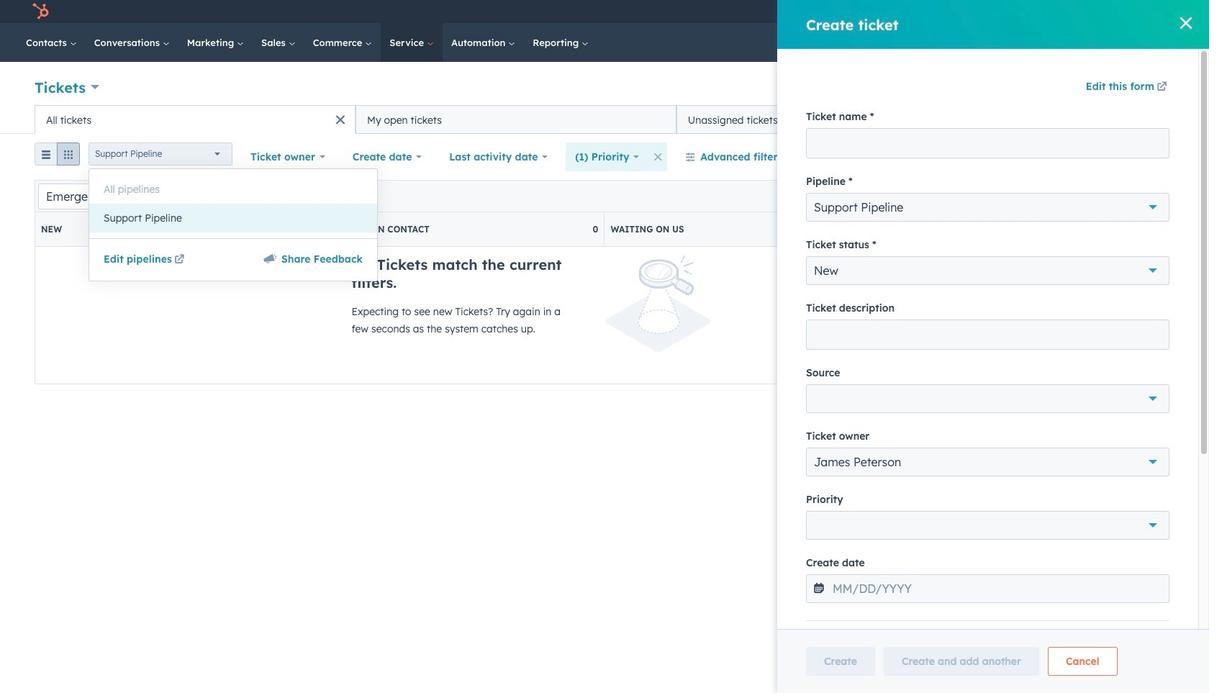 Task type: vqa. For each thing, say whether or not it's contained in the screenshot.
You're available ICON
no



Task type: locate. For each thing, give the bounding box(es) containing it.
group
[[35, 143, 80, 171]]

james peterson image
[[1043, 5, 1056, 18]]

banner
[[35, 72, 1175, 105]]

Search HubSpot search field
[[1008, 30, 1159, 55]]

menu
[[829, 0, 1193, 23]]

marketplaces image
[[934, 6, 947, 19]]

clear input image
[[192, 191, 204, 203]]

list box
[[89, 169, 377, 238]]



Task type: describe. For each thing, give the bounding box(es) containing it.
link opens in a new window image
[[174, 255, 185, 266]]

Search ID, name, or description search field
[[38, 183, 219, 209]]

link opens in a new window image
[[174, 252, 185, 269]]



